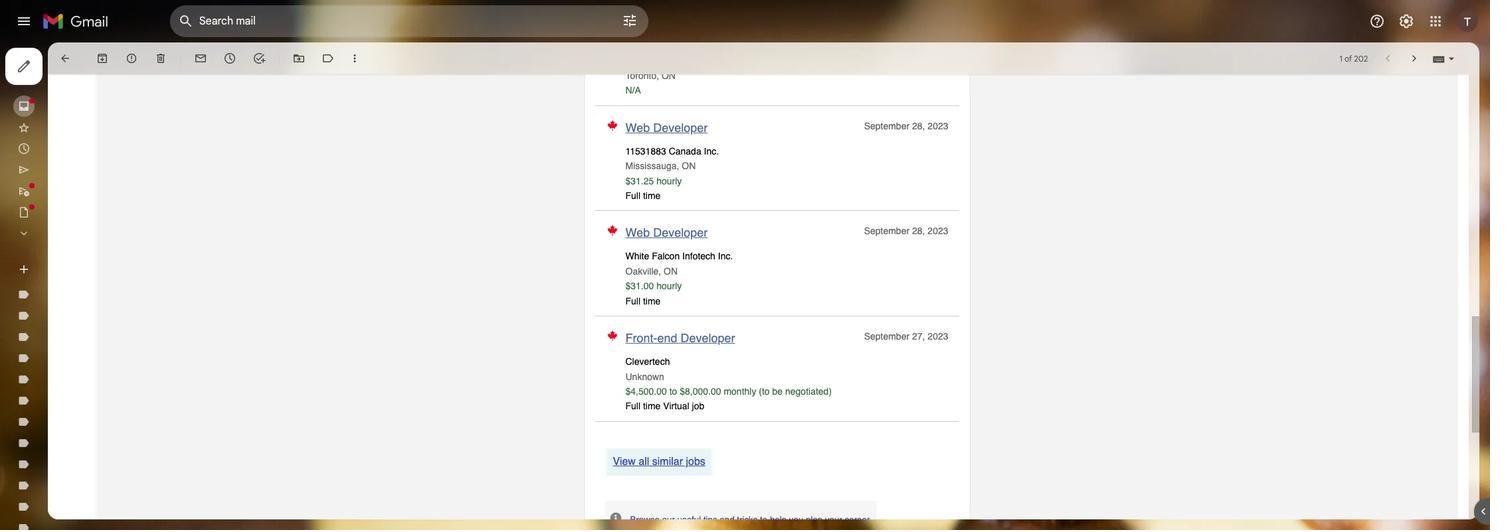 Task type: locate. For each thing, give the bounding box(es) containing it.
inc. right canada
[[704, 146, 719, 157]]

2 time from the top
[[643, 296, 661, 307]]

mississauga,
[[626, 161, 679, 171]]

0 vertical spatial web
[[626, 121, 650, 135]]

to
[[669, 387, 677, 397], [760, 516, 768, 526]]

web up '11531883' at the left of page
[[626, 121, 650, 135]]

developer
[[653, 121, 708, 135], [653, 226, 708, 240], [681, 332, 735, 346]]

developer right end at left bottom
[[681, 332, 735, 346]]

web developer link up canada
[[626, 121, 708, 135]]

0 vertical spatial full
[[626, 191, 641, 201]]

web
[[626, 121, 650, 135], [626, 226, 650, 240]]

1
[[1340, 53, 1343, 63]]

2 28, from the top
[[912, 226, 925, 237]]

canada
[[669, 146, 701, 157]]

info image
[[609, 512, 622, 525]]

1 job bank image from the top
[[606, 119, 619, 132]]

older image
[[1408, 52, 1421, 65]]

(to
[[759, 387, 770, 397]]

0 vertical spatial inc.
[[704, 146, 719, 157]]

1 full from the top
[[626, 191, 641, 201]]

2 full from the top
[[626, 296, 641, 307]]

all
[[639, 456, 649, 468]]

1 vertical spatial web
[[626, 226, 650, 240]]

archive image
[[96, 52, 109, 65]]

1 web developer from the top
[[626, 121, 708, 135]]

0 vertical spatial on
[[662, 70, 676, 81]]

labels image
[[322, 52, 335, 65]]

1 vertical spatial 28,
[[912, 226, 925, 237]]

1 web developer link from the top
[[626, 121, 708, 135]]

developer for canada
[[653, 121, 708, 135]]

2 september 28, 2023 from the top
[[864, 226, 948, 237]]

2 job bank image from the top
[[606, 224, 619, 237]]

0 vertical spatial september
[[864, 121, 910, 131]]

1 vertical spatial september 28, 2023
[[864, 226, 948, 237]]

0 vertical spatial web developer link
[[626, 121, 708, 135]]

white falcon infotech inc. oakville, on $31.00 hourly full time
[[626, 251, 733, 307]]

3 2023 from the top
[[928, 332, 948, 342]]

0 vertical spatial time
[[643, 191, 661, 201]]

full down '$31.25'
[[626, 191, 641, 201]]

gmail image
[[43, 8, 115, 35]]

and
[[720, 516, 735, 526]]

settings image
[[1399, 13, 1414, 29]]

to up virtual
[[669, 387, 677, 397]]

hourly inside "11531883 canada inc. mississauga, on $31.25 hourly full time"
[[657, 176, 682, 186]]

3 full from the top
[[626, 402, 641, 412]]

clevertech unknown $4,500.00 to $8,000.00 monthly (to be negotiated) full time virtual job
[[626, 357, 832, 412]]

full
[[626, 191, 641, 201], [626, 296, 641, 307], [626, 402, 641, 412]]

main menu image
[[16, 13, 32, 29]]

mark as unread image
[[194, 52, 207, 65]]

3 september from the top
[[864, 332, 910, 342]]

web developer
[[626, 121, 708, 135], [626, 226, 708, 240]]

hourly inside white falcon infotech inc. oakville, on $31.00 hourly full time
[[657, 281, 682, 292]]

full inside "11531883 canada inc. mississauga, on $31.25 hourly full time"
[[626, 191, 641, 201]]

browse our useful tips and tricks to help you plan your career. link
[[630, 516, 872, 526]]

2 2023 from the top
[[928, 226, 948, 237]]

0 vertical spatial september 28, 2023
[[864, 121, 948, 131]]

web developer link up the 'falcon'
[[626, 226, 708, 240]]

web up the white
[[626, 226, 650, 240]]

2 web developer from the top
[[626, 226, 708, 240]]

0 vertical spatial developer
[[653, 121, 708, 135]]

front-end developer link
[[626, 332, 735, 346]]

1 2023 from the top
[[928, 121, 948, 131]]

1 time from the top
[[643, 191, 661, 201]]

on
[[662, 70, 676, 81], [682, 161, 696, 171], [664, 266, 678, 277]]

to left help at the bottom right
[[760, 516, 768, 526]]

2 september from the top
[[864, 226, 910, 237]]

1 web from the top
[[626, 121, 650, 135]]

2 vertical spatial time
[[643, 402, 661, 412]]

11531883
[[626, 146, 666, 157]]

1 hourly from the top
[[657, 176, 682, 186]]

web developer up canada
[[626, 121, 708, 135]]

web developer for canada
[[626, 121, 708, 135]]

on down canada
[[682, 161, 696, 171]]

2023 for white falcon infotech inc. oakville, on $31.00 hourly full time
[[928, 226, 948, 237]]

inc.
[[704, 146, 719, 157], [718, 251, 733, 262]]

clevertech
[[626, 357, 670, 368]]

of
[[1345, 53, 1352, 63]]

september for 11531883 canada inc. mississauga, on $31.25 hourly full time
[[864, 121, 910, 131]]

on right toronto,
[[662, 70, 676, 81]]

0 vertical spatial 2023
[[928, 121, 948, 131]]

help
[[770, 516, 787, 526]]

0 vertical spatial web developer
[[626, 121, 708, 135]]

2 vertical spatial 2023
[[928, 332, 948, 342]]

None search field
[[170, 5, 648, 37]]

202
[[1354, 53, 1368, 63]]

1 vertical spatial job bank image
[[606, 224, 619, 237]]

hourly down mississauga,
[[657, 176, 682, 186]]

1 horizontal spatial to
[[760, 516, 768, 526]]

1 september from the top
[[864, 121, 910, 131]]

inc. inside white falcon infotech inc. oakville, on $31.00 hourly full time
[[718, 251, 733, 262]]

report spam image
[[125, 52, 138, 65]]

2 vertical spatial september
[[864, 332, 910, 342]]

time
[[643, 191, 661, 201], [643, 296, 661, 307], [643, 402, 661, 412]]

2023
[[928, 121, 948, 131], [928, 226, 948, 237], [928, 332, 948, 342]]

2 vertical spatial on
[[664, 266, 678, 277]]

1 vertical spatial time
[[643, 296, 661, 307]]

time down '$31.25'
[[643, 191, 661, 201]]

0 vertical spatial 28,
[[912, 121, 925, 131]]

0 horizontal spatial to
[[669, 387, 677, 397]]

web developer link
[[626, 121, 708, 135], [626, 226, 708, 240]]

job bank image
[[606, 119, 619, 132], [606, 224, 619, 237]]

1 vertical spatial web developer
[[626, 226, 708, 240]]

2 web developer link from the top
[[626, 226, 708, 240]]

full down $4,500.00
[[626, 402, 641, 412]]

28,
[[912, 121, 925, 131], [912, 226, 925, 237]]

1 vertical spatial developer
[[653, 226, 708, 240]]

1 28, from the top
[[912, 121, 925, 131]]

front-
[[626, 332, 657, 346]]

1 september 28, 2023 from the top
[[864, 121, 948, 131]]

time down "$31.00"
[[643, 296, 661, 307]]

2 vertical spatial full
[[626, 402, 641, 412]]

1 vertical spatial on
[[682, 161, 696, 171]]

september 28, 2023 for 11531883 canada inc. mississauga, on $31.25 hourly full time
[[864, 121, 948, 131]]

0 vertical spatial job bank image
[[606, 119, 619, 132]]

inc. right infotech
[[718, 251, 733, 262]]

0 vertical spatial hourly
[[657, 176, 682, 186]]

2023 for 11531883 canada inc. mississauga, on $31.25 hourly full time
[[928, 121, 948, 131]]

1 vertical spatial web developer link
[[626, 226, 708, 240]]

$4,500.00
[[626, 387, 667, 397]]

end
[[657, 332, 677, 346]]

hourly
[[657, 176, 682, 186], [657, 281, 682, 292]]

our
[[662, 516, 675, 526]]

to inside clevertech unknown $4,500.00 to $8,000.00 monthly (to be negotiated) full time virtual job
[[669, 387, 677, 397]]

time down $4,500.00
[[643, 402, 661, 412]]

0 vertical spatial to
[[669, 387, 677, 397]]

time inside white falcon infotech inc. oakville, on $31.00 hourly full time
[[643, 296, 661, 307]]

web developer link for falcon
[[626, 226, 708, 240]]

white
[[626, 251, 649, 262]]

1 vertical spatial 2023
[[928, 226, 948, 237]]

1 vertical spatial september
[[864, 226, 910, 237]]

september 28, 2023
[[864, 121, 948, 131], [864, 226, 948, 237]]

time inside clevertech unknown $4,500.00 to $8,000.00 monthly (to be negotiated) full time virtual job
[[643, 402, 661, 412]]

web developer up the 'falcon'
[[626, 226, 708, 240]]

developer up canada
[[653, 121, 708, 135]]

2 web from the top
[[626, 226, 650, 240]]

1 vertical spatial hourly
[[657, 281, 682, 292]]

september for white falcon infotech inc. oakville, on $31.00 hourly full time
[[864, 226, 910, 237]]

hourly right "$31.00"
[[657, 281, 682, 292]]

1 vertical spatial full
[[626, 296, 641, 307]]

september for clevertech unknown $4,500.00 to $8,000.00 monthly (to be negotiated) full time virtual job
[[864, 332, 910, 342]]

unknown
[[626, 372, 664, 382]]

3 time from the top
[[643, 402, 661, 412]]

full down "$31.00"
[[626, 296, 641, 307]]

on down the 'falcon'
[[664, 266, 678, 277]]

1 vertical spatial inc.
[[718, 251, 733, 262]]

tricks
[[737, 516, 758, 526]]

2 hourly from the top
[[657, 281, 682, 292]]

developer up the 'falcon'
[[653, 226, 708, 240]]

navigation
[[0, 43, 159, 531]]

plan
[[806, 516, 823, 526]]

september
[[864, 121, 910, 131], [864, 226, 910, 237], [864, 332, 910, 342]]

useful
[[677, 516, 701, 526]]

n/a
[[626, 85, 641, 96]]



Task type: vqa. For each thing, say whether or not it's contained in the screenshot.
add
no



Task type: describe. For each thing, give the bounding box(es) containing it.
select input tool image
[[1448, 54, 1456, 64]]

28, for 11531883 canada inc.
[[912, 121, 925, 131]]

job bank image
[[606, 330, 619, 343]]

time inside "11531883 canada inc. mississauga, on $31.25 hourly full time"
[[643, 191, 661, 201]]

2 vertical spatial developer
[[681, 332, 735, 346]]

oakville,
[[626, 266, 661, 277]]

web for 11531883
[[626, 121, 650, 135]]

move to image
[[292, 52, 306, 65]]

28, for white falcon infotech inc.
[[912, 226, 925, 237]]

view
[[613, 456, 636, 468]]

more image
[[348, 52, 361, 65]]

1 of 202
[[1340, 53, 1368, 63]]

web developer for falcon
[[626, 226, 708, 240]]

you
[[789, 516, 803, 526]]

Search mail text field
[[199, 15, 585, 28]]

developer for falcon
[[653, 226, 708, 240]]

toronto, on n/a
[[626, 70, 676, 96]]

back to inbox image
[[58, 52, 72, 65]]

negotiated)
[[785, 387, 832, 397]]

$8,000.00
[[680, 387, 721, 397]]

support image
[[1369, 13, 1385, 29]]

infotech
[[682, 251, 715, 262]]

add to tasks image
[[252, 52, 266, 65]]

job bank image for white falcon infotech inc.
[[606, 224, 619, 237]]

2023 for clevertech unknown $4,500.00 to $8,000.00 monthly (to be negotiated) full time virtual job
[[928, 332, 948, 342]]

career.
[[845, 516, 872, 526]]

virtual
[[663, 402, 689, 412]]

jobs
[[686, 456, 705, 468]]

monthly
[[724, 387, 756, 397]]

similar
[[652, 456, 683, 468]]

advanced search options image
[[617, 7, 643, 34]]

full inside clevertech unknown $4,500.00 to $8,000.00 monthly (to be negotiated) full time virtual job
[[626, 402, 641, 412]]

web for white
[[626, 226, 650, 240]]

toronto,
[[626, 70, 659, 81]]

job
[[692, 402, 704, 412]]

inc. inside "11531883 canada inc. mississauga, on $31.25 hourly full time"
[[704, 146, 719, 157]]

$31.25
[[626, 176, 654, 186]]

delete image
[[154, 52, 167, 65]]

job bank image for 11531883 canada inc.
[[606, 119, 619, 132]]

web developer link for canada
[[626, 121, 708, 135]]

browse our useful tips and tricks to help you plan your career.
[[630, 516, 872, 526]]

tips
[[704, 516, 717, 526]]

be
[[772, 387, 783, 397]]

view all similar jobs
[[613, 456, 705, 468]]

september 28, 2023 for white falcon infotech inc. oakville, on $31.00 hourly full time
[[864, 226, 948, 237]]

browse
[[630, 516, 660, 526]]

view all similar jobs link
[[613, 456, 705, 468]]

11531883 canada inc. mississauga, on $31.25 hourly full time
[[626, 146, 719, 201]]

september 27, 2023
[[864, 332, 948, 342]]

front-end developer
[[626, 332, 735, 346]]

snooze image
[[223, 52, 237, 65]]

on inside toronto, on n/a
[[662, 70, 676, 81]]

on inside white falcon infotech inc. oakville, on $31.00 hourly full time
[[664, 266, 678, 277]]

falcon
[[652, 251, 680, 262]]

27,
[[912, 332, 925, 342]]

$31.00
[[626, 281, 654, 292]]

1 vertical spatial to
[[760, 516, 768, 526]]

your
[[825, 516, 842, 526]]

full inside white falcon infotech inc. oakville, on $31.00 hourly full time
[[626, 296, 641, 307]]

search mail image
[[174, 9, 198, 33]]

on inside "11531883 canada inc. mississauga, on $31.25 hourly full time"
[[682, 161, 696, 171]]



